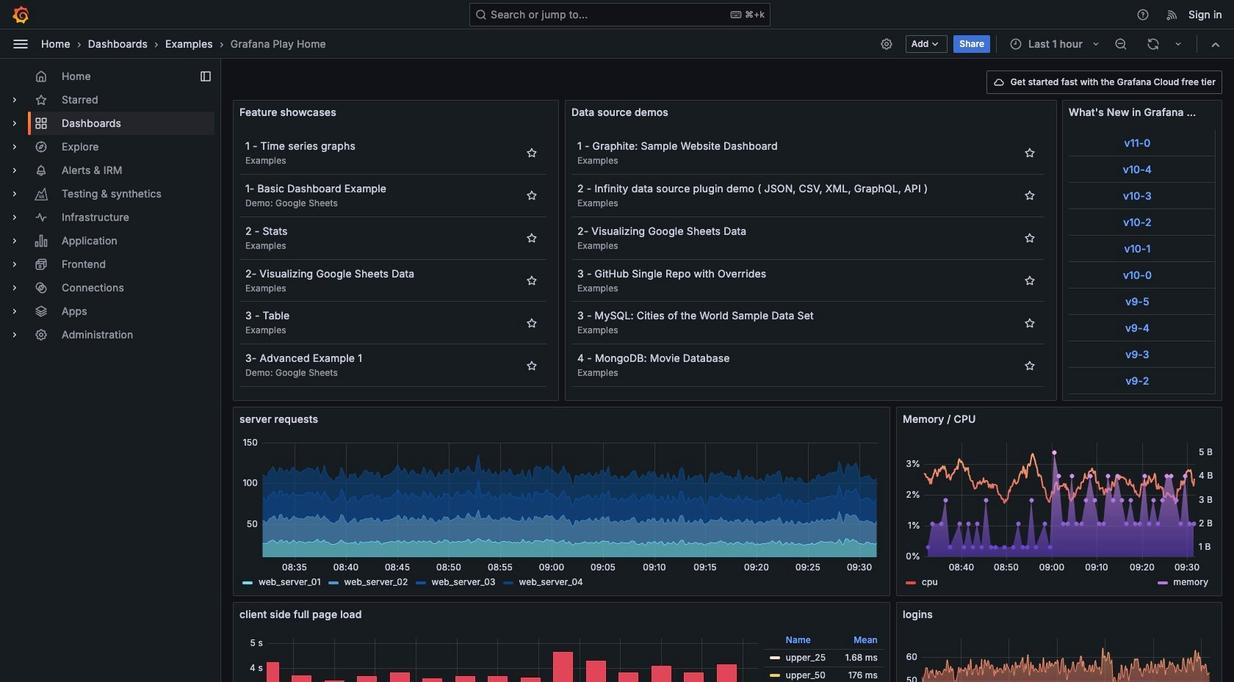 Task type: describe. For each thing, give the bounding box(es) containing it.
mark "1- basic dashboard example" as favorite image
[[526, 190, 538, 202]]

expand section connections image
[[9, 282, 21, 294]]

dashboard settings image
[[880, 37, 893, 50]]

mark "3- advanced example 1" as favorite image
[[526, 360, 538, 371]]

expand section explore image
[[9, 141, 21, 153]]

expand section alerts & irm image
[[9, 165, 21, 176]]

mark "3 - github single repo with overrides" as favorite image
[[1024, 275, 1036, 286]]

1 vertical spatial mark "2- visualizing google sheets data" as favorite image
[[526, 275, 538, 286]]

expand section frontend image
[[9, 259, 21, 270]]

mark "2 - stats" as favorite image
[[526, 232, 538, 244]]

1 horizontal spatial mark "2- visualizing google sheets data" as favorite image
[[1024, 232, 1036, 244]]

expand section dashboards image
[[9, 118, 21, 129]]

refresh dashboard image
[[1147, 37, 1160, 50]]

close menu image
[[12, 35, 29, 53]]

mark "3 - mysql: cities of the world sample data set" as favorite image
[[1024, 317, 1036, 329]]



Task type: locate. For each thing, give the bounding box(es) containing it.
expand section infrastructure image
[[9, 212, 21, 223]]

mark "3 - table" as favorite image
[[526, 317, 538, 329]]

expand section testing & synthetics image
[[9, 188, 21, 200]]

mark "2- visualizing google sheets data" as favorite image
[[1024, 232, 1036, 244], [526, 275, 538, 286]]

expand section administration image
[[9, 329, 21, 341]]

navigation element
[[0, 59, 220, 359]]

mark "1 - graphite: sample website dashboard" as favorite image
[[1024, 147, 1036, 159]]

mark "2- visualizing google sheets data" as favorite image down mark "2 - infinity data source plugin demo ( json, csv, xml, graphql, api )" as favorite icon
[[1024, 232, 1036, 244]]

zoom out time range image
[[1115, 37, 1128, 50]]

expand section apps image
[[9, 306, 21, 317]]

expand section application image
[[9, 235, 21, 247]]

mark "2 - infinity data source plugin demo ( json, csv, xml, graphql, api )" as favorite image
[[1024, 190, 1036, 202]]

help image
[[1137, 8, 1150, 21]]

mark "4 - mongodb: movie database" as favorite image
[[1024, 360, 1036, 371]]

0 vertical spatial mark "2- visualizing google sheets data" as favorite image
[[1024, 232, 1036, 244]]

auto refresh turned off. choose refresh time interval image
[[1173, 38, 1184, 50]]

news image
[[1166, 8, 1179, 21]]

mark "2- visualizing google sheets data" as favorite image down mark "2 - stats" as favorite image at the top left
[[526, 275, 538, 286]]

expand section starred image
[[9, 94, 21, 106]]

0 horizontal spatial mark "2- visualizing google sheets data" as favorite image
[[526, 275, 538, 286]]

undock menu image
[[200, 71, 212, 82]]

mark "1 -  time series graphs" as favorite image
[[526, 147, 538, 159]]

grafana image
[[12, 6, 29, 23]]



Task type: vqa. For each thing, say whether or not it's contained in the screenshot.
bottommost Mark "2- Visualizations Examples" as favorite icon
no



